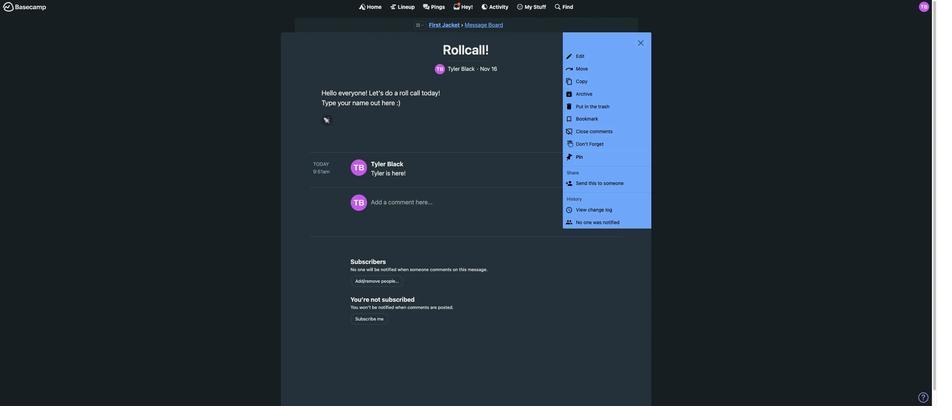 Task type: locate. For each thing, give the bounding box(es) containing it.
pin button
[[563, 151, 651, 163]]

main element
[[0, 0, 932, 13]]

notified up people…
[[381, 267, 397, 272]]

when up people…
[[398, 267, 409, 272]]

notified inside the subscribers no one will be notified when someone comments on this message.
[[381, 267, 397, 272]]

tyler down rollcall!
[[448, 66, 460, 72]]

1 horizontal spatial this
[[589, 180, 597, 186]]

here!
[[392, 170, 406, 177]]

2 vertical spatial tyler black image
[[351, 159, 367, 176]]

notified down log
[[603, 219, 620, 225]]

1 horizontal spatial a
[[395, 89, 398, 97]]

send this to someone link
[[563, 177, 651, 190]]

a
[[395, 89, 398, 97], [384, 199, 387, 206]]

let's
[[369, 89, 384, 97]]

1 horizontal spatial someone
[[604, 180, 624, 186]]

today
[[313, 161, 329, 167]]

tyler left the is
[[371, 170, 384, 177]]

1 horizontal spatial one
[[584, 219, 592, 225]]

1 vertical spatial tyler black image
[[435, 64, 445, 74]]

1 vertical spatial tyler black
[[371, 160, 404, 168]]

one inside the subscribers no one will be notified when someone comments on this message.
[[358, 267, 365, 272]]

will
[[367, 267, 373, 272]]

0 vertical spatial comments
[[590, 128, 613, 134]]

0 vertical spatial black
[[461, 66, 475, 72]]

0 vertical spatial this
[[589, 180, 597, 186]]

notified up me
[[379, 304, 394, 310]]

tyler black image
[[919, 2, 930, 12], [435, 64, 445, 74], [351, 159, 367, 176]]

0 horizontal spatial a
[[384, 199, 387, 206]]

me
[[377, 316, 384, 322]]

one left will
[[358, 267, 365, 272]]

pings button
[[423, 3, 445, 10]]

1 vertical spatial a
[[384, 199, 387, 206]]

1 horizontal spatial comments
[[430, 267, 452, 272]]

someone inside the subscribers no one will be notified when someone comments on this message.
[[410, 267, 429, 272]]

switch accounts image
[[3, 2, 46, 12]]

tyler black up the is
[[371, 160, 404, 168]]

not
[[371, 296, 381, 303]]

when
[[398, 267, 409, 272], [395, 304, 406, 310]]

tyler
[[448, 66, 460, 72], [371, 160, 386, 168], [371, 170, 384, 177]]

tyler up tyler is here!
[[371, 160, 386, 168]]

your
[[338, 99, 351, 107]]

close comments link
[[563, 125, 651, 138]]

tyler black down rollcall!
[[448, 66, 475, 72]]

1 vertical spatial be
[[372, 304, 377, 310]]

comments left on
[[430, 267, 452, 272]]

activity
[[489, 4, 509, 10]]

this
[[589, 180, 597, 186], [459, 267, 467, 272]]

1 vertical spatial notified
[[381, 267, 397, 272]]

0 horizontal spatial black
[[387, 160, 404, 168]]

be right will
[[375, 267, 380, 272]]

9:51am element
[[313, 169, 330, 174]]

0 horizontal spatial comments
[[408, 304, 429, 310]]

someone
[[604, 180, 624, 186], [410, 267, 429, 272]]

comments up forget
[[590, 128, 613, 134]]

the
[[590, 103, 597, 109]]

1 horizontal spatial tyler black
[[448, 66, 475, 72]]

board
[[489, 22, 503, 28]]

1 vertical spatial someone
[[410, 267, 429, 272]]

today!
[[422, 89, 440, 97]]

0 vertical spatial be
[[375, 267, 380, 272]]

this right on
[[459, 267, 467, 272]]

edit
[[576, 53, 585, 59]]

0 horizontal spatial someone
[[410, 267, 429, 272]]

add/remove
[[355, 278, 380, 284]]

move link
[[563, 63, 651, 75]]

no down view
[[576, 219, 583, 225]]

comments left are
[[408, 304, 429, 310]]

comments
[[590, 128, 613, 134], [430, 267, 452, 272], [408, 304, 429, 310]]

be
[[375, 267, 380, 272], [372, 304, 377, 310]]

history
[[567, 196, 582, 202]]

add
[[371, 199, 382, 206]]

0 vertical spatial tyler black image
[[919, 2, 930, 12]]

1 horizontal spatial tyler black image
[[435, 64, 445, 74]]

2 vertical spatial comments
[[408, 304, 429, 310]]

share send this to someone
[[567, 170, 624, 186]]

be down not on the bottom of page
[[372, 304, 377, 310]]

1 vertical spatial no
[[351, 267, 357, 272]]

no
[[576, 219, 583, 225], [351, 267, 357, 272]]

subscribers
[[351, 258, 386, 265]]

1 vertical spatial black
[[387, 160, 404, 168]]

was
[[593, 219, 602, 225]]

when inside the subscribers no one will be notified when someone comments on this message.
[[398, 267, 409, 272]]

›
[[461, 22, 464, 28]]

2 horizontal spatial comments
[[590, 128, 613, 134]]

you
[[351, 304, 358, 310]]

0 vertical spatial one
[[584, 219, 592, 225]]

find button
[[555, 3, 573, 10]]

0 horizontal spatial no
[[351, 267, 357, 272]]

a right add
[[384, 199, 387, 206]]

9:51am link
[[313, 168, 344, 175]]

first jacket link
[[429, 22, 460, 28]]

0 horizontal spatial this
[[459, 267, 467, 272]]

log
[[606, 207, 612, 212]]

rollcall!
[[443, 42, 489, 57]]

when down subscribed
[[395, 304, 406, 310]]

black up here! at the top of page
[[387, 160, 404, 168]]

subscribe
[[355, 316, 376, 322]]

people…
[[381, 278, 399, 284]]

jacket
[[442, 22, 460, 28]]

subscribed
[[382, 296, 415, 303]]

1 vertical spatial comments
[[430, 267, 452, 272]]

do
[[385, 89, 393, 97]]

1 vertical spatial this
[[459, 267, 467, 272]]

don't forget
[[576, 141, 604, 147]]

today link
[[313, 160, 344, 168]]

name
[[353, 99, 369, 107]]

here…
[[416, 199, 433, 206]]

add/remove people…
[[355, 278, 399, 284]]

comments inside the subscribers no one will be notified when someone comments on this message.
[[430, 267, 452, 272]]

0 vertical spatial notified
[[603, 219, 620, 225]]

1 horizontal spatial black
[[461, 66, 475, 72]]

no left will
[[351, 267, 357, 272]]

16
[[492, 66, 497, 72]]

close comments
[[576, 128, 613, 134]]

to
[[598, 180, 603, 186]]

pin
[[576, 154, 583, 160]]

change
[[588, 207, 604, 212]]

one left was
[[584, 219, 592, 225]]

a inside hello everyone! let's do a roll call today! type your name out here :)
[[395, 89, 398, 97]]

tyler black
[[448, 66, 475, 72], [371, 160, 404, 168]]

0 vertical spatial no
[[576, 219, 583, 225]]

0 horizontal spatial one
[[358, 267, 365, 272]]

in
[[585, 103, 589, 109]]

today 9:51am
[[313, 161, 330, 174]]

is
[[386, 170, 390, 177]]

comments for subscribers
[[430, 267, 452, 272]]

view change log
[[576, 207, 612, 212]]

black left nov
[[461, 66, 475, 72]]

2 horizontal spatial tyler black image
[[919, 2, 930, 12]]

this inside the subscribers no one will be notified when someone comments on this message.
[[459, 267, 467, 272]]

0 vertical spatial someone
[[604, 180, 624, 186]]

a right do
[[395, 89, 398, 97]]

1 vertical spatial tyler
[[371, 160, 386, 168]]

subscribe me button
[[351, 314, 388, 325]]

0 vertical spatial a
[[395, 89, 398, 97]]

comments inside you're not subscribed you won't be notified when comments are posted.
[[408, 304, 429, 310]]

this left to at the right of page
[[589, 180, 597, 186]]

put in the trash
[[576, 103, 610, 109]]

hey! button
[[453, 2, 473, 10]]

1 vertical spatial when
[[395, 304, 406, 310]]

2 vertical spatial notified
[[379, 304, 394, 310]]

trash
[[598, 103, 610, 109]]

you're
[[351, 296, 369, 303]]

1 vertical spatial one
[[358, 267, 365, 272]]

no inside the subscribers no one will be notified when someone comments on this message.
[[351, 267, 357, 272]]

nov 16 element
[[480, 66, 497, 72]]

0 vertical spatial when
[[398, 267, 409, 272]]



Task type: describe. For each thing, give the bounding box(es) containing it.
put in the trash link
[[563, 100, 651, 113]]

nov 16
[[480, 66, 497, 72]]

subscribe me
[[355, 316, 384, 322]]

2 vertical spatial tyler
[[371, 170, 384, 177]]

message.
[[468, 267, 488, 272]]

put
[[576, 103, 584, 109]]

1 horizontal spatial no
[[576, 219, 583, 225]]

you're not subscribed you won't be notified when comments are posted.
[[351, 296, 454, 310]]

add a comment here…
[[371, 199, 433, 206]]

view change log link
[[563, 204, 651, 216]]

out
[[371, 99, 380, 107]]

don't
[[576, 141, 588, 147]]

close
[[576, 128, 589, 134]]

roll
[[400, 89, 409, 97]]

nov
[[480, 66, 490, 72]]

view
[[576, 207, 587, 212]]

0 horizontal spatial tyler black image
[[351, 159, 367, 176]]

move
[[576, 66, 588, 72]]

tyler black image
[[351, 195, 367, 211]]

pings
[[431, 4, 445, 10]]

first jacket
[[429, 22, 460, 28]]

copy link
[[563, 75, 651, 88]]

stuff
[[534, 4, 546, 10]]

0 vertical spatial tyler
[[448, 66, 460, 72]]

bookmark link
[[563, 113, 651, 125]]

home
[[367, 4, 382, 10]]

subscribers no one will be notified when someone comments on this message.
[[351, 258, 488, 272]]

my stuff button
[[517, 3, 546, 10]]

everyone!
[[338, 89, 368, 97]]

activity link
[[481, 3, 509, 10]]

send
[[576, 180, 588, 186]]

hello everyone! let's do a roll call today! type your name out here :)
[[322, 89, 440, 107]]

add/remove people… link
[[351, 276, 404, 287]]

this inside the share send this to someone
[[589, 180, 597, 186]]

be inside the subscribers no one will be notified when someone comments on this message.
[[375, 267, 380, 272]]

edit link
[[563, 50, 651, 63]]

copy
[[576, 78, 588, 84]]

be inside you're not subscribed you won't be notified when comments are posted.
[[372, 304, 377, 310]]

someone inside the share send this to someone
[[604, 180, 624, 186]]

add a comment here… button
[[371, 195, 616, 225]]

0 vertical spatial tyler black
[[448, 66, 475, 72]]

won't
[[360, 304, 371, 310]]

call
[[410, 89, 420, 97]]

first
[[429, 22, 441, 28]]

a inside add a comment here… "button"
[[384, 199, 387, 206]]

my
[[525, 4, 532, 10]]

my stuff
[[525, 4, 546, 10]]

are
[[430, 304, 437, 310]]

forget
[[589, 141, 604, 147]]

don't forget link
[[563, 138, 651, 150]]

type
[[322, 99, 336, 107]]

hello
[[322, 89, 337, 97]]

notified inside you're not subscribed you won't be notified when comments are posted.
[[379, 304, 394, 310]]

bookmark
[[576, 116, 598, 122]]

find
[[563, 4, 573, 10]]

hey!
[[462, 4, 473, 10]]

0 horizontal spatial tyler black
[[371, 160, 404, 168]]

archive link
[[563, 88, 651, 100]]

lineup
[[398, 4, 415, 10]]

tyler is here!
[[371, 170, 406, 177]]

message board link
[[465, 22, 503, 28]]

when inside you're not subscribed you won't be notified when comments are posted.
[[395, 304, 406, 310]]

today element
[[313, 160, 329, 168]]

home link
[[359, 3, 382, 10]]

archive
[[576, 91, 593, 97]]

share
[[567, 170, 579, 175]]

:)
[[397, 99, 401, 107]]

lineup link
[[390, 3, 415, 10]]

› message board
[[461, 22, 503, 28]]

comments for you're
[[408, 304, 429, 310]]

comment
[[388, 199, 414, 206]]



Task type: vqa. For each thing, say whether or not it's contained in the screenshot.
You'Re
yes



